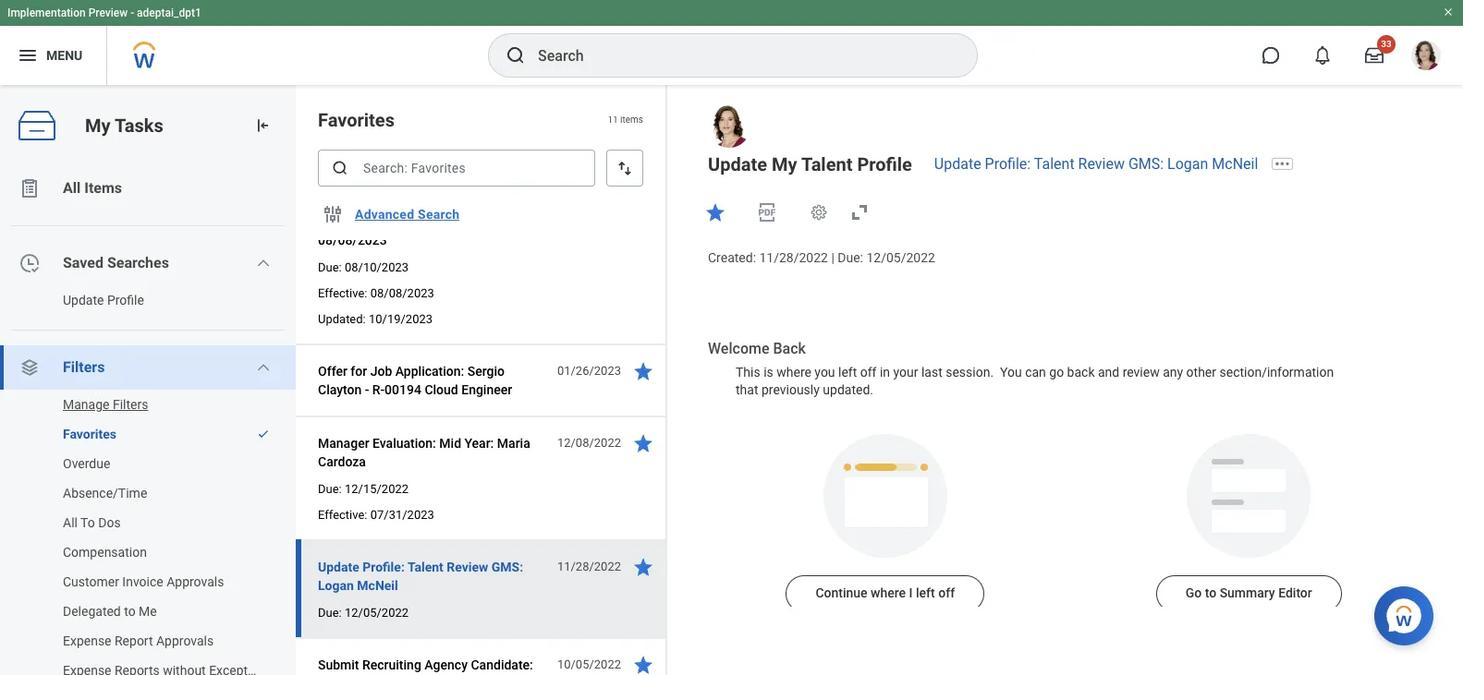 Task type: vqa. For each thing, say whether or not it's contained in the screenshot.
Invoice
yes



Task type: describe. For each thing, give the bounding box(es) containing it.
to
[[81, 516, 95, 531]]

back
[[1067, 365, 1095, 380]]

review inside update profile: talent review gms: logan mcneil
[[447, 560, 488, 575]]

searches
[[107, 254, 169, 272]]

saved searches
[[63, 254, 169, 272]]

star image for maria
[[632, 433, 654, 455]]

profile inside button
[[107, 293, 144, 308]]

due: 12/15/2022
[[318, 483, 409, 496]]

search
[[418, 207, 460, 222]]

where inside the continue where i left off button
[[871, 586, 906, 601]]

all to dos
[[63, 516, 121, 531]]

for
[[351, 364, 367, 379]]

07/31/2023
[[370, 508, 434, 522]]

customer
[[63, 575, 119, 590]]

apprentice
[[325, 214, 388, 229]]

lena
[[485, 196, 513, 211]]

1 vertical spatial 08/08/2023
[[370, 287, 434, 300]]

absence/time button
[[0, 479, 277, 508]]

1 horizontal spatial logan
[[1168, 155, 1208, 173]]

off inside button
[[938, 586, 955, 601]]

update my talent profile
[[708, 153, 912, 176]]

any
[[1163, 365, 1183, 380]]

configure image
[[322, 203, 344, 226]]

go
[[1186, 586, 1202, 601]]

update profile
[[63, 293, 144, 308]]

1 horizontal spatial profile:
[[985, 155, 1031, 173]]

talent inside update profile: talent review gms: logan mcneil
[[408, 560, 444, 575]]

maria
[[497, 436, 530, 451]]

manager evaluation: mid year: maria cardoza
[[318, 436, 530, 470]]

close environment banner image
[[1443, 6, 1454, 18]]

profile logan mcneil image
[[1412, 41, 1441, 74]]

manager
[[318, 436, 369, 451]]

items
[[620, 115, 643, 125]]

updated: 10/19/2023
[[318, 312, 433, 326]]

11/28/2022 inside item list element
[[557, 560, 621, 574]]

to for me
[[124, 605, 136, 619]]

gms: inside update profile: talent review gms: logan mcneil
[[492, 560, 523, 575]]

gear image
[[810, 203, 828, 222]]

delegated
[[63, 605, 121, 619]]

1 horizontal spatial 12/05/2022
[[867, 251, 935, 265]]

adeptai_dpt1
[[137, 6, 201, 19]]

08/10/2023
[[345, 261, 409, 275]]

item list element
[[296, 85, 667, 676]]

and review
[[1098, 365, 1160, 380]]

search image inside item list element
[[331, 159, 349, 177]]

0 vertical spatial 11/28/2022
[[759, 251, 828, 265]]

go to summary editor
[[1186, 586, 1312, 601]]

menu button
[[0, 26, 107, 85]]

your
[[893, 365, 918, 380]]

1 horizontal spatial talent
[[801, 153, 853, 176]]

review employee contracts: lena jung - apprentice office management on 08/08/2023
[[318, 196, 546, 248]]

all for all items
[[63, 179, 81, 197]]

expense report approvals
[[63, 634, 214, 649]]

check image
[[257, 428, 270, 441]]

1 horizontal spatial update profile: talent review gms: logan mcneil
[[934, 155, 1258, 173]]

advanced search button
[[348, 196, 467, 233]]

offer for job application: sergio clayton ‎- r-00194 cloud engineer
[[318, 364, 512, 397]]

overdue
[[63, 457, 110, 471]]

my tasks element
[[0, 85, 296, 676]]

cloud
[[425, 383, 458, 397]]

11 items
[[608, 115, 643, 125]]

0 vertical spatial star image
[[704, 202, 727, 224]]

candidate:
[[471, 658, 533, 673]]

list containing manage filters
[[0, 390, 296, 676]]

evaluation:
[[373, 436, 436, 451]]

off inside welcome back this is where you left off in your last session.  you can go back and review any other section/information that previously updated.
[[860, 365, 877, 380]]

expense report approvals button
[[0, 627, 277, 656]]

2 horizontal spatial review
[[1078, 155, 1125, 173]]

list containing all items
[[0, 166, 296, 676]]

this
[[736, 365, 760, 380]]

due: for manager evaluation: mid year: maria cardoza
[[318, 483, 342, 496]]

33
[[1381, 39, 1392, 49]]

me
[[139, 605, 157, 619]]

welcome
[[708, 340, 770, 358]]

items
[[84, 179, 122, 197]]

saved
[[63, 254, 103, 272]]

perspective image
[[18, 357, 41, 379]]

star image for submit recruiting agency candidate:
[[632, 654, 654, 676]]

offer
[[318, 364, 347, 379]]

due: right |
[[838, 251, 863, 265]]

to for summary
[[1205, 586, 1217, 601]]

mid
[[439, 436, 461, 451]]

menu
[[46, 48, 83, 63]]

job
[[370, 364, 392, 379]]

‎-
[[365, 383, 369, 397]]

Search Workday  search field
[[538, 35, 939, 76]]

0 vertical spatial my
[[85, 114, 111, 136]]

year:
[[465, 436, 494, 451]]

welcome back this is where you left off in your last session.  you can go back and review any other section/information that previously updated.
[[708, 340, 1337, 398]]

expense
[[63, 634, 111, 649]]

1 vertical spatial my
[[772, 153, 797, 176]]

approvals for customer invoice approvals
[[167, 575, 224, 590]]

chevron down image
[[256, 361, 271, 375]]

where inside welcome back this is where you left off in your last session.  you can go back and review any other section/information that previously updated.
[[777, 365, 812, 380]]

update profile button
[[0, 286, 277, 315]]

profile: inside update profile: talent review gms: logan mcneil
[[363, 560, 405, 575]]

go to summary editor button
[[1156, 576, 1342, 613]]

01/26/2023
[[557, 364, 621, 378]]

session.
[[946, 365, 994, 380]]

12/08/2022
[[557, 436, 621, 450]]

search image inside menu banner
[[505, 44, 527, 67]]

continue
[[816, 586, 868, 601]]

menu banner
[[0, 0, 1463, 85]]

editor
[[1279, 586, 1312, 601]]

notifications large image
[[1314, 46, 1332, 65]]

updated.
[[823, 383, 874, 398]]

effective: 08/08/2023
[[318, 287, 434, 300]]

justify image
[[17, 44, 39, 67]]

sort image
[[616, 159, 634, 177]]

clayton
[[318, 383, 362, 397]]

back
[[773, 340, 806, 358]]

chevron down image
[[256, 256, 271, 271]]

continue where i left off
[[816, 586, 955, 601]]

sergio
[[468, 364, 505, 379]]

r-
[[372, 383, 385, 397]]

on
[[509, 214, 524, 229]]



Task type: locate. For each thing, give the bounding box(es) containing it.
star image
[[704, 202, 727, 224], [632, 433, 654, 455], [632, 556, 654, 579]]

0 horizontal spatial 12/05/2022
[[345, 606, 409, 620]]

1 vertical spatial left
[[916, 586, 935, 601]]

1 vertical spatial profile:
[[363, 560, 405, 575]]

left inside welcome back this is where you left off in your last session.  you can go back and review any other section/information that previously updated.
[[838, 365, 857, 380]]

0 horizontal spatial filters
[[63, 359, 105, 376]]

1 vertical spatial update profile: talent review gms: logan mcneil
[[318, 560, 523, 593]]

0 vertical spatial effective:
[[318, 287, 367, 300]]

implementation preview -   adeptai_dpt1
[[7, 6, 201, 19]]

overdue button
[[0, 449, 277, 479]]

submit recruiting agency candidate: button
[[318, 654, 547, 676]]

0 vertical spatial -
[[130, 6, 134, 19]]

my left tasks
[[85, 114, 111, 136]]

1 horizontal spatial search image
[[505, 44, 527, 67]]

off right i
[[938, 586, 955, 601]]

1 vertical spatial 11/28/2022
[[557, 560, 621, 574]]

cardoza
[[318, 455, 366, 470]]

1 vertical spatial off
[[938, 586, 955, 601]]

0 vertical spatial mcneil
[[1212, 155, 1258, 173]]

1 vertical spatial favorites
[[63, 427, 117, 442]]

00194
[[385, 383, 421, 397]]

2 horizontal spatial talent
[[1034, 155, 1075, 173]]

to
[[1205, 586, 1217, 601], [124, 605, 136, 619]]

agency
[[425, 658, 468, 673]]

1 horizontal spatial favorites
[[318, 109, 395, 131]]

0 vertical spatial profile
[[857, 153, 912, 176]]

review inside review employee contracts: lena jung - apprentice office management on 08/08/2023
[[318, 196, 359, 211]]

filters up manage on the bottom of the page
[[63, 359, 105, 376]]

2 star image from the top
[[632, 654, 654, 676]]

implementation
[[7, 6, 86, 19]]

effective: 07/31/2023
[[318, 508, 434, 522]]

0 horizontal spatial review
[[318, 196, 359, 211]]

update profile: talent review gms: logan mcneil
[[934, 155, 1258, 173], [318, 560, 523, 593]]

saved searches button
[[0, 241, 296, 286]]

favorites inside item list element
[[318, 109, 395, 131]]

effective: down due: 12/15/2022
[[318, 508, 367, 522]]

0 horizontal spatial favorites
[[63, 427, 117, 442]]

view printable version (pdf) image
[[756, 202, 778, 224]]

0 vertical spatial all
[[63, 179, 81, 197]]

clipboard image
[[18, 177, 41, 200]]

due: 12/05/2022
[[318, 606, 409, 620]]

update inside update profile: talent review gms: logan mcneil
[[318, 560, 359, 575]]

0 horizontal spatial off
[[860, 365, 877, 380]]

delegated to me button
[[0, 597, 277, 627]]

12/05/2022 down fullscreen image
[[867, 251, 935, 265]]

1 vertical spatial review
[[318, 196, 359, 211]]

0 vertical spatial profile:
[[985, 155, 1031, 173]]

star image right 01/26/2023
[[632, 361, 654, 383]]

approvals inside button
[[167, 575, 224, 590]]

0 horizontal spatial where
[[777, 365, 812, 380]]

1 horizontal spatial -
[[318, 214, 322, 229]]

favorites inside button
[[63, 427, 117, 442]]

0 horizontal spatial search image
[[331, 159, 349, 177]]

10/05/2022
[[557, 658, 621, 672]]

preview
[[88, 6, 128, 19]]

favorites up overdue
[[63, 427, 117, 442]]

management
[[429, 214, 506, 229]]

off left in in the right bottom of the page
[[860, 365, 877, 380]]

1 effective: from the top
[[318, 287, 367, 300]]

0 vertical spatial to
[[1205, 586, 1217, 601]]

1 vertical spatial logan
[[318, 579, 354, 593]]

due: down cardoza
[[318, 483, 342, 496]]

1 horizontal spatial to
[[1205, 586, 1217, 601]]

offer for job application: sergio clayton ‎- r-00194 cloud engineer button
[[318, 361, 547, 401]]

0 horizontal spatial my
[[85, 114, 111, 136]]

1 horizontal spatial 11/28/2022
[[759, 251, 828, 265]]

0 vertical spatial search image
[[505, 44, 527, 67]]

- inside review employee contracts: lena jung - apprentice office management on 08/08/2023
[[318, 214, 322, 229]]

tasks
[[115, 114, 163, 136]]

employee
[[362, 196, 419, 211]]

i
[[909, 586, 913, 601]]

due: up submit
[[318, 606, 342, 620]]

Search: Favorites text field
[[318, 150, 595, 187]]

manage filters button
[[0, 390, 277, 420]]

profile up fullscreen image
[[857, 153, 912, 176]]

effective: for manager evaluation: mid year: maria cardoza
[[318, 508, 367, 522]]

to left me
[[124, 605, 136, 619]]

due:
[[838, 251, 863, 265], [318, 261, 342, 275], [318, 483, 342, 496], [318, 606, 342, 620]]

33 button
[[1354, 35, 1396, 76]]

approvals for expense report approvals
[[156, 634, 214, 649]]

approvals right invoice
[[167, 575, 224, 590]]

star image
[[632, 361, 654, 383], [632, 654, 654, 676]]

0 horizontal spatial update profile: talent review gms: logan mcneil
[[318, 560, 523, 593]]

where down back
[[777, 365, 812, 380]]

you
[[815, 365, 835, 380]]

1 vertical spatial search image
[[331, 159, 349, 177]]

other
[[1187, 365, 1217, 380]]

star image for offer for job application: sergio clayton ‎- r-00194 cloud engineer
[[632, 361, 654, 383]]

0 vertical spatial favorites
[[318, 109, 395, 131]]

1 vertical spatial filters
[[113, 397, 148, 412]]

advanced
[[355, 207, 414, 222]]

2 list from the top
[[0, 390, 296, 676]]

0 horizontal spatial talent
[[408, 560, 444, 575]]

engineer
[[461, 383, 512, 397]]

all items
[[63, 179, 122, 197]]

filters up favorites button
[[113, 397, 148, 412]]

2 vertical spatial review
[[447, 560, 488, 575]]

1 horizontal spatial my
[[772, 153, 797, 176]]

fullscreen image
[[849, 202, 871, 224]]

1 horizontal spatial left
[[916, 586, 935, 601]]

12/05/2022 inside item list element
[[345, 606, 409, 620]]

1 vertical spatial mcneil
[[357, 579, 398, 593]]

1 horizontal spatial where
[[871, 586, 906, 601]]

all for all to dos
[[63, 516, 78, 531]]

11
[[608, 115, 618, 125]]

0 horizontal spatial logan
[[318, 579, 354, 593]]

advanced search
[[355, 207, 460, 222]]

08/08/2023 down apprentice on the left top
[[318, 233, 387, 248]]

my tasks
[[85, 114, 163, 136]]

approvals inside button
[[156, 634, 214, 649]]

1 horizontal spatial filters
[[113, 397, 148, 412]]

11/28/2022
[[759, 251, 828, 265], [557, 560, 621, 574]]

- inside menu banner
[[130, 6, 134, 19]]

0 vertical spatial gms:
[[1129, 155, 1164, 173]]

clock check image
[[18, 252, 41, 275]]

left right i
[[916, 586, 935, 601]]

search image
[[505, 44, 527, 67], [331, 159, 349, 177]]

2 effective: from the top
[[318, 508, 367, 522]]

1 vertical spatial -
[[318, 214, 322, 229]]

update profile: talent review gms: logan mcneil link
[[934, 155, 1258, 173]]

0 horizontal spatial -
[[130, 6, 134, 19]]

0 horizontal spatial to
[[124, 605, 136, 619]]

0 vertical spatial filters
[[63, 359, 105, 376]]

favorites button
[[0, 420, 248, 449]]

left up the updated.
[[838, 365, 857, 380]]

absence/time
[[63, 486, 147, 501]]

where left i
[[871, 586, 906, 601]]

0 horizontal spatial 11/28/2022
[[557, 560, 621, 574]]

profile:
[[985, 155, 1031, 173], [363, 560, 405, 575]]

application:
[[395, 364, 464, 379]]

favorites up the employee
[[318, 109, 395, 131]]

is
[[764, 365, 773, 380]]

inbox large image
[[1365, 46, 1384, 65]]

1 horizontal spatial mcneil
[[1212, 155, 1258, 173]]

favorites
[[318, 109, 395, 131], [63, 427, 117, 442]]

updated:
[[318, 312, 366, 326]]

update inside list
[[63, 293, 104, 308]]

review
[[1078, 155, 1125, 173], [318, 196, 359, 211], [447, 560, 488, 575]]

manager evaluation: mid year: maria cardoza button
[[318, 433, 547, 473]]

12/05/2022 up recruiting
[[345, 606, 409, 620]]

off
[[860, 365, 877, 380], [938, 586, 955, 601]]

jung
[[517, 196, 546, 211]]

0 vertical spatial update profile: talent review gms: logan mcneil
[[934, 155, 1258, 173]]

1 vertical spatial 12/05/2022
[[345, 606, 409, 620]]

0 horizontal spatial profile
[[107, 293, 144, 308]]

1 vertical spatial to
[[124, 605, 136, 619]]

08/08/2023 inside review employee contracts: lena jung - apprentice office management on 08/08/2023
[[318, 233, 387, 248]]

1 vertical spatial star image
[[632, 654, 654, 676]]

0 vertical spatial review
[[1078, 155, 1125, 173]]

1 vertical spatial star image
[[632, 433, 654, 455]]

logan
[[1168, 155, 1208, 173], [318, 579, 354, 593]]

employee's photo (logan mcneil) image
[[708, 105, 751, 148]]

to right go
[[1205, 586, 1217, 601]]

all items button
[[0, 166, 296, 211]]

logan inside update profile: talent review gms: logan mcneil
[[318, 579, 354, 593]]

last
[[922, 365, 943, 380]]

filters inside button
[[113, 397, 148, 412]]

- left apprentice on the left top
[[318, 214, 322, 229]]

0 vertical spatial left
[[838, 365, 857, 380]]

summary
[[1220, 586, 1275, 601]]

1 vertical spatial all
[[63, 516, 78, 531]]

mcneil
[[1212, 155, 1258, 173], [357, 579, 398, 593]]

0 horizontal spatial left
[[838, 365, 857, 380]]

2 vertical spatial star image
[[632, 556, 654, 579]]

filters inside dropdown button
[[63, 359, 105, 376]]

2 all from the top
[[63, 516, 78, 531]]

effective: up updated: at the left of page
[[318, 287, 367, 300]]

contracts:
[[422, 196, 482, 211]]

star image right 10/05/2022
[[632, 654, 654, 676]]

to inside my tasks element
[[124, 605, 136, 619]]

left
[[838, 365, 857, 380], [916, 586, 935, 601]]

invoice
[[122, 575, 163, 590]]

1 all from the top
[[63, 179, 81, 197]]

office
[[391, 214, 426, 229]]

0 vertical spatial logan
[[1168, 155, 1208, 173]]

0 horizontal spatial profile:
[[363, 560, 405, 575]]

update profile: talent review gms: logan mcneil inside button
[[318, 560, 523, 593]]

1 horizontal spatial profile
[[857, 153, 912, 176]]

all left items
[[63, 179, 81, 197]]

left inside button
[[916, 586, 935, 601]]

continue where i left off button
[[786, 576, 985, 613]]

0 vertical spatial approvals
[[167, 575, 224, 590]]

update profile: talent review gms: logan mcneil button
[[318, 556, 547, 597]]

manage
[[63, 397, 109, 412]]

my up view printable version (pdf) icon
[[772, 153, 797, 176]]

star image for gms:
[[632, 556, 654, 579]]

mcneil inside update profile: talent review gms: logan mcneil
[[357, 579, 398, 593]]

1 vertical spatial profile
[[107, 293, 144, 308]]

0 horizontal spatial gms:
[[492, 560, 523, 575]]

effective: for review employee contracts: lena jung - apprentice office management on 08/08/2023
[[318, 287, 367, 300]]

12/15/2022
[[345, 483, 409, 496]]

08/08/2023 up 10/19/2023 on the left of page
[[370, 287, 434, 300]]

|
[[831, 251, 835, 265]]

0 vertical spatial 12/05/2022
[[867, 251, 935, 265]]

transformation import image
[[253, 116, 272, 135]]

12/05/2022
[[867, 251, 935, 265], [345, 606, 409, 620]]

review employee contracts: lena jung - apprentice office management on 08/08/2023 button
[[318, 192, 547, 251]]

profile down saved searches on the top left of the page
[[107, 293, 144, 308]]

1 horizontal spatial gms:
[[1129, 155, 1164, 173]]

all left the to
[[63, 516, 78, 531]]

created: 11/28/2022 | due: 12/05/2022
[[708, 251, 935, 265]]

due: for review employee contracts: lena jung - apprentice office management on 08/08/2023
[[318, 261, 342, 275]]

list
[[0, 166, 296, 676], [0, 390, 296, 676]]

all to dos button
[[0, 508, 277, 538]]

10/19/2023
[[369, 312, 433, 326]]

1 horizontal spatial off
[[938, 586, 955, 601]]

0 vertical spatial 08/08/2023
[[318, 233, 387, 248]]

1 vertical spatial effective:
[[318, 508, 367, 522]]

1 vertical spatial approvals
[[156, 634, 214, 649]]

my
[[85, 114, 111, 136], [772, 153, 797, 176]]

section/information
[[1220, 365, 1334, 380]]

0 vertical spatial off
[[860, 365, 877, 380]]

08/08/2023
[[318, 233, 387, 248], [370, 287, 434, 300]]

0 vertical spatial where
[[777, 365, 812, 380]]

due: 08/10/2023
[[318, 261, 409, 275]]

1 vertical spatial gms:
[[492, 560, 523, 575]]

1 vertical spatial where
[[871, 586, 906, 601]]

0 horizontal spatial mcneil
[[357, 579, 398, 593]]

0 vertical spatial star image
[[632, 361, 654, 383]]

due: for update profile: talent review gms: logan mcneil
[[318, 606, 342, 620]]

that previously
[[736, 383, 820, 398]]

1 list from the top
[[0, 166, 296, 676]]

due: left 08/10/2023
[[318, 261, 342, 275]]

approvals down me
[[156, 634, 214, 649]]

- right preview
[[130, 6, 134, 19]]

1 horizontal spatial review
[[447, 560, 488, 575]]

in
[[880, 365, 890, 380]]

1 star image from the top
[[632, 361, 654, 383]]



